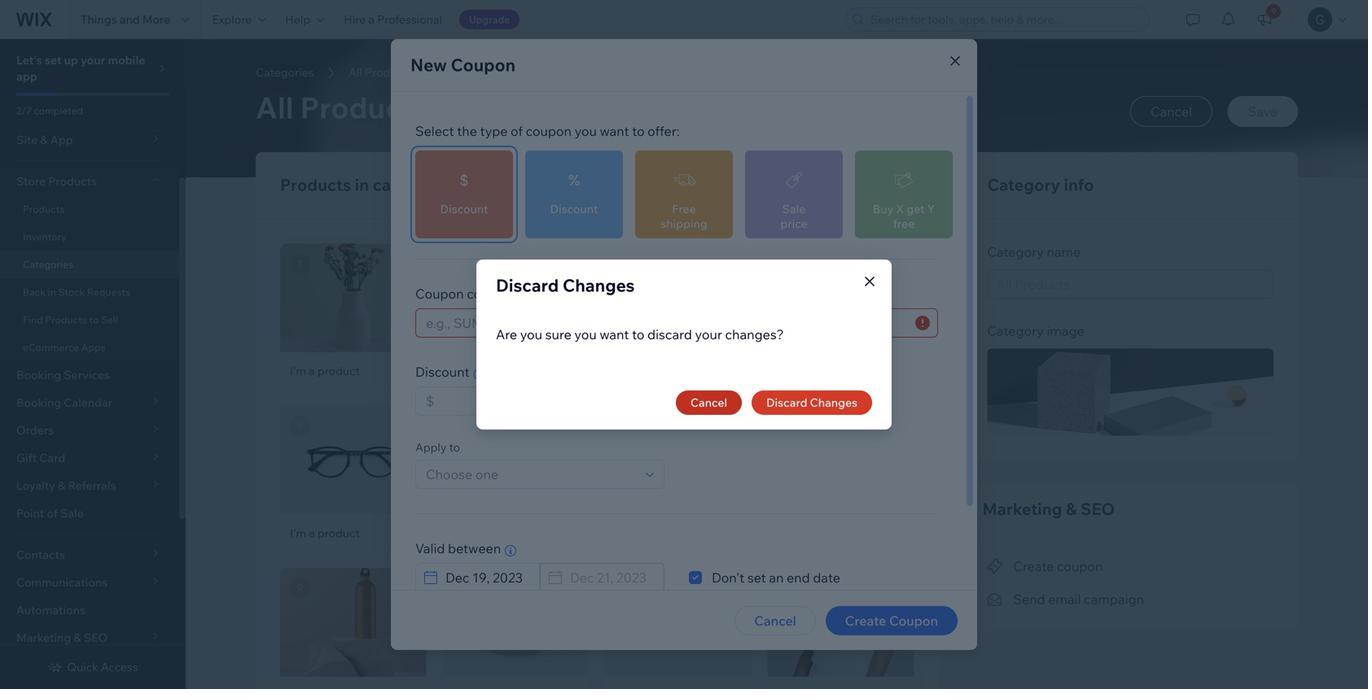 Task type: describe. For each thing, give the bounding box(es) containing it.
discount for $
[[440, 202, 488, 216]]

name
[[1047, 244, 1081, 260]]

promote newsletter image
[[987, 593, 1003, 607]]

Don't set an end date checkbox
[[689, 568, 840, 588]]

inventory link
[[0, 223, 179, 251]]

the
[[457, 123, 477, 139]]

let's
[[16, 53, 42, 67]]

stock
[[58, 286, 85, 298]]

1 vertical spatial all products
[[256, 89, 428, 126]]

price
[[780, 217, 807, 231]]

set for let's
[[45, 53, 61, 67]]

inventory
[[23, 231, 67, 243]]

send
[[1013, 592, 1045, 608]]

discard
[[647, 327, 692, 343]]

type
[[480, 123, 508, 139]]

e.g., Summer sale field
[[695, 309, 910, 337]]

apps
[[81, 342, 105, 354]]

get
[[907, 202, 925, 216]]

professional
[[377, 12, 442, 26]]

to left discard on the top of page
[[632, 327, 644, 343]]

things
[[81, 12, 117, 26]]

info
[[1064, 175, 1094, 195]]

apply to
[[415, 441, 460, 455]]

an
[[769, 570, 784, 586]]

1 horizontal spatial $
[[460, 172, 468, 189]]

ecommerce apps link
[[0, 334, 179, 362]]

Choose one field
[[421, 461, 641, 489]]

0 vertical spatial of
[[511, 123, 523, 139]]

discount up apply to on the bottom left of the page
[[415, 364, 470, 380]]

category for category image
[[987, 323, 1044, 339]]

let's set up your mobile app
[[16, 53, 145, 83]]

promote coupon image
[[987, 559, 1003, 574]]

x
[[896, 202, 904, 216]]

booking
[[16, 368, 61, 382]]

store products
[[16, 174, 97, 189]]

and
[[119, 12, 140, 26]]

valid
[[415, 541, 445, 557]]

of inside sidebar element
[[47, 506, 58, 521]]

mobile
[[108, 53, 145, 67]]

app
[[16, 69, 37, 83]]

coupon inside button
[[1057, 558, 1103, 575]]

coupon for new coupon
[[451, 54, 516, 76]]

don't
[[712, 570, 744, 586]]

hire
[[344, 12, 366, 26]]

cancel button for create coupon
[[735, 607, 816, 636]]

buy x get y free
[[873, 202, 935, 231]]

ecommerce
[[23, 342, 79, 354]]

Category name text field
[[987, 270, 1274, 299]]

discard changes inside "button"
[[766, 396, 857, 410]]

quick
[[67, 660, 98, 675]]

send email campaign
[[1013, 592, 1144, 608]]

you right are
[[520, 327, 542, 343]]

create for create coupon
[[845, 613, 886, 629]]

changes?
[[725, 327, 784, 343]]

all products form
[[186, 39, 1368, 690]]

between
[[448, 541, 501, 557]]

create for create coupon
[[1013, 558, 1054, 575]]

explore
[[212, 12, 252, 26]]

to right apply
[[449, 441, 460, 455]]

booking services link
[[0, 362, 179, 389]]

&
[[1066, 499, 1077, 520]]

categories link inside all products form
[[248, 64, 322, 81]]

2/7 completed
[[16, 105, 83, 117]]

are
[[496, 327, 517, 343]]

your inside let's set up your mobile app
[[81, 53, 105, 67]]

0 vertical spatial cancel button
[[1130, 96, 1212, 127]]

apply
[[415, 441, 447, 455]]

free
[[893, 217, 915, 231]]

0 vertical spatial discard
[[496, 275, 559, 296]]

2/7
[[16, 105, 32, 117]]

are you sure you want to discard your changes?
[[496, 327, 784, 343]]

to left offer:
[[632, 123, 645, 139]]

create coupon button
[[987, 555, 1103, 578]]

sell
[[101, 314, 118, 326]]

services
[[64, 368, 110, 382]]

save
[[1248, 103, 1278, 120]]

access
[[101, 660, 138, 675]]

sale inside the sale price
[[782, 202, 806, 216]]

sure
[[545, 327, 571, 343]]

new
[[410, 54, 447, 76]]

1 vertical spatial categories link
[[0, 251, 179, 278]]

booking services
[[16, 368, 110, 382]]

changes inside "button"
[[810, 396, 857, 410]]

y
[[927, 202, 935, 216]]

help button
[[275, 0, 334, 39]]

shipping
[[661, 217, 707, 231]]

image
[[1047, 323, 1084, 339]]

hire a professional
[[344, 12, 442, 26]]

point of sale
[[16, 506, 84, 521]]

help
[[285, 12, 310, 26]]

upgrade
[[469, 13, 510, 26]]

upgrade button
[[459, 10, 520, 29]]

create coupon
[[1013, 558, 1103, 575]]

hire a professional link
[[334, 0, 452, 39]]

email
[[1048, 592, 1081, 608]]

coupon code
[[415, 286, 497, 302]]

automations
[[16, 603, 85, 618]]

Search for tools, apps, help & more... field
[[866, 8, 1144, 31]]

quick access
[[67, 660, 138, 675]]



Task type: vqa. For each thing, say whether or not it's contained in the screenshot.
topmost Categories
yes



Task type: locate. For each thing, give the bounding box(es) containing it.
0 horizontal spatial in
[[48, 286, 56, 298]]

set
[[45, 53, 61, 67], [747, 570, 766, 586]]

back in stock requests link
[[0, 278, 179, 306]]

more
[[142, 12, 170, 26]]

1 vertical spatial set
[[747, 570, 766, 586]]

point of sale link
[[0, 500, 179, 528]]

1 vertical spatial cancel
[[690, 396, 727, 410]]

find products to sell
[[23, 314, 118, 326]]

0 vertical spatial your
[[81, 53, 105, 67]]

category
[[373, 175, 443, 195]]

0 horizontal spatial $
[[426, 393, 434, 410]]

0 vertical spatial $
[[460, 172, 468, 189]]

categories
[[256, 65, 314, 79], [23, 259, 73, 271]]

date
[[813, 570, 840, 586]]

save button
[[1228, 96, 1298, 127]]

set inside let's set up your mobile app
[[45, 53, 61, 67]]

1 horizontal spatial in
[[355, 175, 369, 195]]

0 horizontal spatial of
[[47, 506, 58, 521]]

0 horizontal spatial changes
[[563, 275, 635, 296]]

categories link up back in stock requests
[[0, 251, 179, 278]]

set left up
[[45, 53, 61, 67]]

categories link down help
[[248, 64, 322, 81]]

sale
[[782, 202, 806, 216], [60, 506, 84, 521]]

code
[[467, 286, 497, 302]]

0 vertical spatial coupon
[[526, 123, 572, 139]]

0 horizontal spatial all
[[256, 89, 294, 126]]

requests
[[87, 286, 130, 298]]

your right discard on the top of page
[[695, 327, 722, 343]]

category name
[[987, 244, 1081, 260]]

%
[[568, 171, 580, 189]]

0 vertical spatial sale
[[782, 202, 806, 216]]

cancel button for discard changes
[[676, 391, 742, 415]]

products inside "store products" popup button
[[48, 174, 97, 189]]

2 category from the top
[[987, 244, 1044, 260]]

1 horizontal spatial all
[[349, 65, 362, 79]]

a
[[368, 12, 375, 26], [309, 364, 315, 378], [471, 364, 477, 378], [309, 526, 315, 541], [471, 526, 477, 541]]

of right point
[[47, 506, 58, 521]]

in for category
[[355, 175, 369, 195]]

0 horizontal spatial coupon
[[526, 123, 572, 139]]

1 category from the top
[[987, 175, 1060, 195]]

set for don't
[[747, 570, 766, 586]]

in inside back in stock requests link
[[48, 286, 56, 298]]

up
[[64, 53, 78, 67]]

sale right point
[[60, 506, 84, 521]]

1 vertical spatial discard
[[766, 396, 807, 410]]

1 horizontal spatial discard changes
[[766, 396, 857, 410]]

0 vertical spatial cancel
[[1151, 103, 1192, 120]]

back
[[23, 286, 46, 298]]

category for category name
[[987, 244, 1044, 260]]

coupon up send email campaign
[[1057, 558, 1103, 575]]

category for category info
[[987, 175, 1060, 195]]

create coupon
[[845, 613, 938, 629]]

1 horizontal spatial categories link
[[248, 64, 322, 81]]

campaign
[[1084, 592, 1144, 608]]

0 vertical spatial all
[[349, 65, 362, 79]]

discard down changes?
[[766, 396, 807, 410]]

coupon right type
[[526, 123, 572, 139]]

2 want from the top
[[600, 327, 629, 343]]

you up %
[[575, 123, 597, 139]]

1 horizontal spatial discard
[[766, 396, 807, 410]]

cancel for create coupon
[[754, 613, 796, 629]]

1 vertical spatial coupon
[[1057, 558, 1103, 575]]

1 horizontal spatial coupon
[[1057, 558, 1103, 575]]

cancel for discard changes
[[690, 396, 727, 410]]

coupon inside button
[[889, 613, 938, 629]]

want left discard on the top of page
[[600, 327, 629, 343]]

create
[[1013, 558, 1054, 575], [845, 613, 886, 629]]

9
[[1271, 6, 1276, 16]]

discount for %
[[550, 202, 598, 216]]

products inside find products to sell link
[[45, 314, 87, 326]]

1 vertical spatial of
[[47, 506, 58, 521]]

1 vertical spatial discard changes
[[766, 396, 857, 410]]

things and more
[[81, 12, 170, 26]]

1 vertical spatial in
[[48, 286, 56, 298]]

0 horizontal spatial your
[[81, 53, 105, 67]]

in for stock
[[48, 286, 56, 298]]

0 horizontal spatial categories link
[[0, 251, 179, 278]]

0 horizontal spatial discard
[[496, 275, 559, 296]]

all products
[[349, 65, 413, 79], [256, 89, 428, 126]]

cancel button
[[1130, 96, 1212, 127], [676, 391, 742, 415], [735, 607, 816, 636]]

0 vertical spatial set
[[45, 53, 61, 67]]

category left info
[[987, 175, 1060, 195]]

1 horizontal spatial set
[[747, 570, 766, 586]]

0 vertical spatial coupon
[[451, 54, 516, 76]]

in left category
[[355, 175, 369, 195]]

set left an
[[747, 570, 766, 586]]

category left name
[[987, 244, 1044, 260]]

categories down help
[[256, 65, 314, 79]]

e.g., SUMMERSALE20 field
[[421, 309, 637, 337]]

you
[[575, 123, 597, 139], [520, 327, 542, 343], [574, 327, 597, 343]]

completed
[[34, 105, 83, 117]]

products inside products link
[[23, 203, 65, 215]]

1 vertical spatial $
[[426, 393, 434, 410]]

1 horizontal spatial create
[[1013, 558, 1054, 575]]

ecommerce apps
[[23, 342, 105, 354]]

want left offer:
[[600, 123, 629, 139]]

store
[[16, 174, 46, 189]]

1 want from the top
[[600, 123, 629, 139]]

discount down 12
[[440, 202, 488, 216]]

discount down %
[[550, 202, 598, 216]]

1 vertical spatial coupon
[[415, 286, 464, 302]]

category info
[[987, 175, 1094, 195]]

you right sure
[[574, 327, 597, 343]]

9 button
[[1247, 0, 1283, 39]]

2 vertical spatial cancel button
[[735, 607, 816, 636]]

1 vertical spatial all
[[256, 89, 294, 126]]

1 horizontal spatial sale
[[782, 202, 806, 216]]

1 vertical spatial want
[[600, 327, 629, 343]]

find
[[23, 314, 43, 326]]

1 horizontal spatial changes
[[810, 396, 857, 410]]

valid between
[[415, 541, 501, 557]]

i'm a product
[[290, 364, 360, 378], [452, 364, 522, 378], [290, 526, 360, 541], [452, 526, 522, 541]]

0 horizontal spatial sale
[[60, 506, 84, 521]]

0 horizontal spatial categories
[[23, 259, 73, 271]]

1 horizontal spatial of
[[511, 123, 523, 139]]

discard changes down e.g., summer sale field
[[766, 396, 857, 410]]

0 vertical spatial in
[[355, 175, 369, 195]]

0 horizontal spatial cancel
[[690, 396, 727, 410]]

find products to sell link
[[0, 306, 179, 334]]

coupon for create coupon
[[889, 613, 938, 629]]

1 horizontal spatial cancel
[[754, 613, 796, 629]]

0 horizontal spatial set
[[45, 53, 61, 67]]

12
[[451, 175, 468, 195]]

store products button
[[0, 168, 179, 195]]

discard
[[496, 275, 559, 296], [766, 396, 807, 410]]

in inside all products form
[[355, 175, 369, 195]]

your
[[81, 53, 105, 67], [695, 327, 722, 343]]

discard up e.g., summersale20 field
[[496, 275, 559, 296]]

1 vertical spatial category
[[987, 244, 1044, 260]]

0 vertical spatial categories
[[256, 65, 314, 79]]

2 horizontal spatial cancel
[[1151, 103, 1192, 120]]

marketing
[[982, 499, 1062, 520]]

to left sell
[[89, 314, 99, 326]]

categories inside sidebar element
[[23, 259, 73, 271]]

categories link
[[248, 64, 322, 81], [0, 251, 179, 278]]

product
[[317, 364, 360, 378], [480, 364, 522, 378], [317, 526, 360, 541], [480, 526, 522, 541]]

select the type of coupon you want to offer:
[[415, 123, 680, 139]]

sale price
[[780, 202, 807, 231]]

0 vertical spatial discard changes
[[496, 275, 635, 296]]

category left image
[[987, 323, 1044, 339]]

2 vertical spatial coupon
[[889, 613, 938, 629]]

end
[[787, 570, 810, 586]]

categories down inventory
[[23, 259, 73, 271]]

1 vertical spatial create
[[845, 613, 886, 629]]

0 vertical spatial category
[[987, 175, 1060, 195]]

sale up price
[[782, 202, 806, 216]]

products link
[[0, 195, 179, 223]]

to inside find products to sell link
[[89, 314, 99, 326]]

2 vertical spatial cancel
[[754, 613, 796, 629]]

3 category from the top
[[987, 323, 1044, 339]]

sidebar element
[[0, 39, 186, 690]]

quick access button
[[48, 660, 138, 675]]

1 horizontal spatial categories
[[256, 65, 314, 79]]

create inside all products form
[[1013, 558, 1054, 575]]

0 vertical spatial changes
[[563, 275, 635, 296]]

back in stock requests
[[23, 286, 130, 298]]

free
[[672, 202, 696, 216]]

1 vertical spatial categories
[[23, 259, 73, 271]]

point
[[16, 506, 44, 521]]

marketing & seo
[[982, 499, 1115, 520]]

of right type
[[511, 123, 523, 139]]

send email campaign button
[[987, 588, 1144, 611]]

select
[[415, 123, 454, 139]]

products in category 12
[[280, 175, 468, 195]]

discard changes up sure
[[496, 275, 635, 296]]

0 vertical spatial create
[[1013, 558, 1054, 575]]

categories inside all products form
[[256, 65, 314, 79]]

don't set an end date
[[712, 570, 840, 586]]

1 vertical spatial your
[[695, 327, 722, 343]]

set inside checkbox
[[747, 570, 766, 586]]

automations link
[[0, 597, 179, 625]]

$
[[460, 172, 468, 189], [426, 393, 434, 410]]

1 horizontal spatial your
[[695, 327, 722, 343]]

sale inside sidebar element
[[60, 506, 84, 521]]

coupon
[[526, 123, 572, 139], [1057, 558, 1103, 575]]

$ up apply
[[426, 393, 434, 410]]

2 vertical spatial category
[[987, 323, 1044, 339]]

i'm
[[290, 364, 306, 378], [452, 364, 469, 378], [290, 526, 306, 541], [452, 526, 469, 541]]

your right up
[[81, 53, 105, 67]]

create coupon button
[[826, 607, 958, 636]]

0 vertical spatial categories link
[[248, 64, 322, 81]]

0 horizontal spatial create
[[845, 613, 886, 629]]

1 vertical spatial sale
[[60, 506, 84, 521]]

$ down the
[[460, 172, 468, 189]]

in right back
[[48, 286, 56, 298]]

discount
[[440, 202, 488, 216], [550, 202, 598, 216], [415, 364, 470, 380]]

1 vertical spatial changes
[[810, 396, 857, 410]]

None field
[[434, 388, 659, 415], [441, 564, 534, 592], [565, 564, 659, 592], [434, 388, 659, 415], [441, 564, 534, 592], [565, 564, 659, 592]]

0 vertical spatial want
[[600, 123, 629, 139]]

1 vertical spatial cancel button
[[676, 391, 742, 415]]

discard inside "button"
[[766, 396, 807, 410]]

cancel inside all products form
[[1151, 103, 1192, 120]]

offer:
[[648, 123, 680, 139]]

0 horizontal spatial discard changes
[[496, 275, 635, 296]]

0 vertical spatial all products
[[349, 65, 413, 79]]

free shipping
[[661, 202, 707, 231]]



